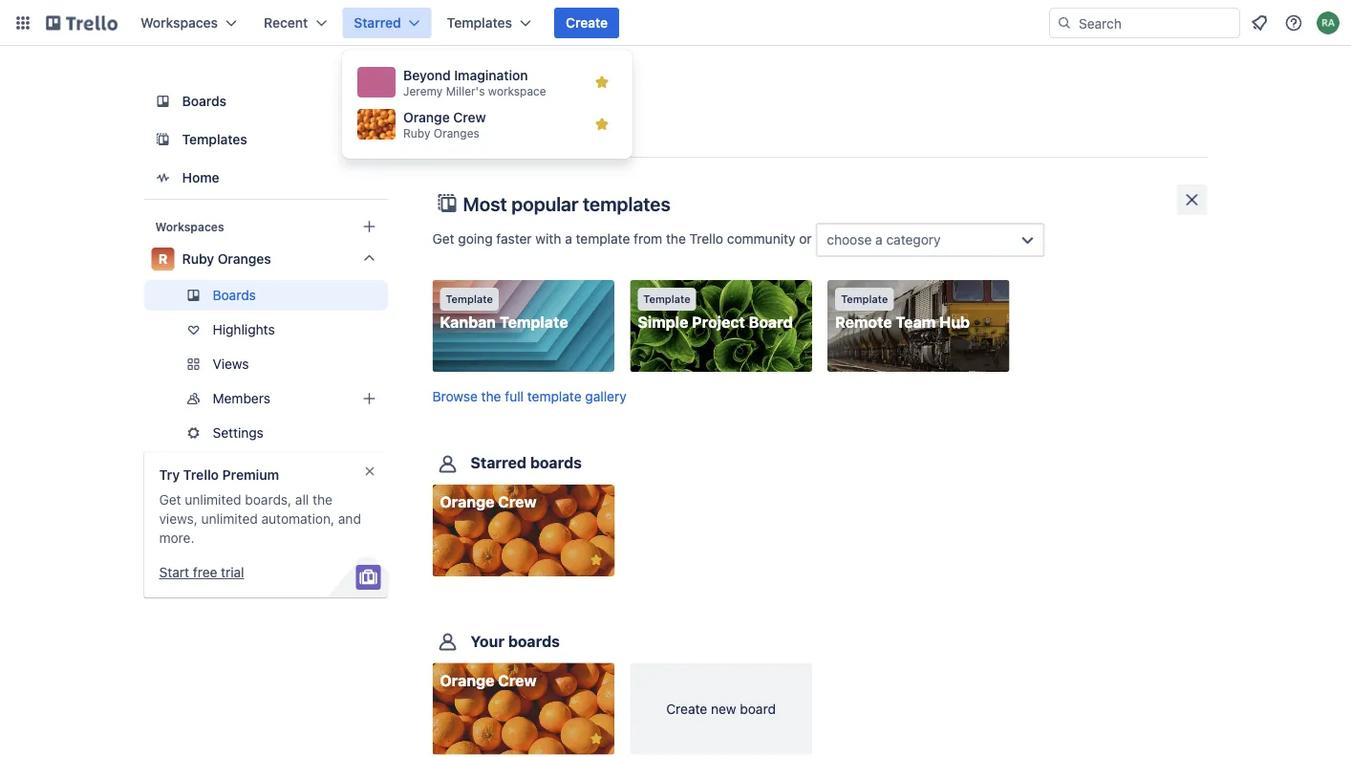 Task type: vqa. For each thing, say whether or not it's contained in the screenshot.
Enable related to second the Enable link
no



Task type: locate. For each thing, give the bounding box(es) containing it.
2 vertical spatial ruby
[[182, 251, 214, 267]]

templates up home
[[182, 131, 247, 147]]

template right full at bottom left
[[528, 389, 582, 405]]

starred right recent popup button
[[354, 15, 401, 31]]

ruby oranges
[[486, 91, 610, 114], [182, 251, 271, 267]]

settings link
[[144, 418, 389, 448]]

template inside template remote team hub
[[841, 293, 889, 305]]

unlimited up "views,"
[[185, 492, 241, 508]]

1 vertical spatial orange crew
[[440, 671, 537, 689]]

create
[[566, 15, 608, 31], [667, 701, 708, 717]]

orange crew
[[440, 493, 537, 511], [440, 671, 537, 689]]

orange down the 'jeremy'
[[403, 109, 450, 125]]

0 vertical spatial workspaces
[[141, 15, 218, 31]]

2 starred icon image from the top
[[595, 117, 610, 132]]

orange crew down starred boards at the left bottom of page
[[440, 493, 537, 511]]

0 vertical spatial create
[[566, 15, 608, 31]]

the left full at bottom left
[[482, 389, 502, 405]]

crew down your boards
[[498, 671, 537, 689]]

0 vertical spatial starred icon image
[[595, 75, 610, 90]]

0 vertical spatial orange crew
[[440, 493, 537, 511]]

orange
[[403, 109, 450, 125], [440, 493, 495, 511], [440, 671, 495, 689]]

ruby down the 'jeremy'
[[403, 126, 431, 140]]

miller's
[[446, 84, 485, 97]]

crew down the "miller's"
[[454, 109, 486, 125]]

starred icon image down create button
[[595, 75, 610, 90]]

1 vertical spatial create
[[667, 701, 708, 717]]

a
[[565, 231, 573, 246], [876, 232, 883, 248]]

template inside template simple project board
[[644, 293, 691, 305]]

0 vertical spatial starred
[[354, 15, 401, 31]]

the inside try trello premium get unlimited boards, all the views, unlimited automation, and more.
[[313, 492, 333, 508]]

2 click to unstar this board. it will be removed from your starred list. image from the top
[[588, 730, 605, 747]]

simple
[[638, 313, 689, 331]]

search image
[[1057, 15, 1073, 31]]

get left going
[[433, 231, 455, 246]]

2 horizontal spatial the
[[666, 231, 686, 246]]

new
[[711, 701, 737, 717]]

choose
[[827, 232, 872, 248]]

1 vertical spatial get
[[159, 492, 181, 508]]

gallery
[[586, 389, 627, 405]]

orange down starred boards at the left bottom of page
[[440, 493, 495, 511]]

orange crew ruby oranges
[[403, 109, 486, 140]]

oranges
[[535, 91, 610, 114], [434, 126, 480, 140], [218, 251, 271, 267]]

1 horizontal spatial starred
[[471, 454, 527, 472]]

workspaces button
[[129, 8, 249, 38]]

1 vertical spatial starred icon image
[[595, 117, 610, 132]]

orange crew link down your boards
[[433, 663, 615, 755]]

1 vertical spatial trello
[[183, 467, 219, 483]]

1 vertical spatial click to unstar this board. it will be removed from your starred list. image
[[588, 730, 605, 747]]

more.
[[159, 530, 195, 546]]

boards right your
[[508, 632, 560, 650]]

ruby inside orange crew ruby oranges
[[403, 126, 431, 140]]

1 horizontal spatial trello
[[690, 231, 724, 246]]

faster
[[497, 231, 532, 246]]

1 vertical spatial starred
[[471, 454, 527, 472]]

boards
[[530, 454, 582, 472], [508, 632, 560, 650]]

template for kanban
[[446, 293, 493, 305]]

crew inside orange crew ruby oranges
[[454, 109, 486, 125]]

a right with
[[565, 231, 573, 246]]

orange crew link down starred boards at the left bottom of page
[[433, 485, 615, 577]]

workspaces inside dropdown button
[[141, 15, 218, 31]]

views,
[[159, 511, 198, 527]]

browse the full template gallery
[[433, 389, 627, 405]]

a right choose
[[876, 232, 883, 248]]

1 vertical spatial templates
[[182, 131, 247, 147]]

primary element
[[0, 0, 1352, 46]]

0 vertical spatial boards link
[[144, 84, 389, 119]]

home
[[182, 170, 220, 185]]

templates up the imagination
[[447, 15, 513, 31]]

crew
[[454, 109, 486, 125], [498, 493, 537, 511], [498, 671, 537, 689]]

trello
[[690, 231, 724, 246], [183, 467, 219, 483]]

1 vertical spatial orange crew link
[[433, 663, 615, 755]]

workspace
[[488, 84, 547, 97]]

home image
[[152, 166, 174, 189]]

0 vertical spatial orange crew link
[[433, 485, 615, 577]]

workspaces
[[141, 15, 218, 31], [155, 220, 224, 233]]

trello left 'community'
[[690, 231, 724, 246]]

team
[[896, 313, 936, 331]]

orange crew down your
[[440, 671, 537, 689]]

create inside button
[[566, 15, 608, 31]]

back to home image
[[46, 8, 118, 38]]

0 vertical spatial boards
[[182, 93, 227, 109]]

click to unstar this board. it will be removed from your starred list. image
[[588, 552, 605, 569], [588, 730, 605, 747]]

oranges down the "miller's"
[[434, 126, 480, 140]]

template up simple
[[644, 293, 691, 305]]

members link
[[144, 383, 389, 414]]

going
[[458, 231, 493, 246]]

boards link up highlights link
[[144, 280, 389, 311]]

0 vertical spatial r
[[437, 93, 459, 132]]

1 vertical spatial boards
[[508, 632, 560, 650]]

starred icon image
[[595, 75, 610, 90], [595, 117, 610, 132]]

crew down starred boards at the left bottom of page
[[498, 493, 537, 511]]

boards link
[[144, 84, 389, 119], [144, 280, 389, 311]]

views link
[[144, 349, 389, 380]]

0 vertical spatial boards
[[530, 454, 582, 472]]

starred down full at bottom left
[[471, 454, 527, 472]]

oranges up highlights
[[218, 251, 271, 267]]

board image
[[152, 90, 174, 113]]

starred icon image for crew
[[595, 117, 610, 132]]

templates
[[583, 192, 671, 215]]

and
[[338, 511, 361, 527]]

recent button
[[252, 8, 339, 38]]

2 horizontal spatial oranges
[[535, 91, 610, 114]]

workspaces up 'board' icon
[[141, 15, 218, 31]]

1 vertical spatial ruby oranges
[[182, 251, 271, 267]]

1 horizontal spatial r
[[437, 93, 459, 132]]

trello right the try
[[183, 467, 219, 483]]

boards down browse the full template gallery
[[530, 454, 582, 472]]

ruby oranges down the imagination
[[486, 91, 610, 114]]

0 vertical spatial click to unstar this board. it will be removed from your starred list. image
[[588, 552, 605, 569]]

all
[[295, 492, 309, 508]]

0 horizontal spatial ruby oranges
[[182, 251, 271, 267]]

templates
[[447, 15, 513, 31], [182, 131, 247, 147]]

0 horizontal spatial get
[[159, 492, 181, 508]]

1 vertical spatial boards link
[[144, 280, 389, 311]]

boards link up templates link on the left top of page
[[144, 84, 389, 119]]

1 horizontal spatial create
[[667, 701, 708, 717]]

orange crew link
[[433, 485, 615, 577], [433, 663, 615, 755]]

1 vertical spatial the
[[482, 389, 502, 405]]

ruby down the imagination
[[486, 91, 531, 114]]

1 vertical spatial oranges
[[434, 126, 480, 140]]

get up "views,"
[[159, 492, 181, 508]]

0 horizontal spatial create
[[566, 15, 608, 31]]

boards up highlights
[[213, 287, 256, 303]]

0 vertical spatial orange
[[403, 109, 450, 125]]

template up remote
[[841, 293, 889, 305]]

most popular templates
[[463, 192, 671, 215]]

1 vertical spatial boards
[[213, 287, 256, 303]]

starred inside dropdown button
[[354, 15, 401, 31]]

unlimited
[[185, 492, 241, 508], [201, 511, 258, 527]]

1 vertical spatial ruby
[[403, 126, 431, 140]]

unlimited down boards,
[[201, 511, 258, 527]]

2 vertical spatial oranges
[[218, 251, 271, 267]]

remote
[[836, 313, 893, 331]]

board
[[740, 701, 776, 717]]

0 vertical spatial the
[[666, 231, 686, 246]]

2 horizontal spatial ruby
[[486, 91, 531, 114]]

the right from
[[666, 231, 686, 246]]

template
[[576, 231, 630, 246], [528, 389, 582, 405]]

1 vertical spatial orange
[[440, 493, 495, 511]]

template board image
[[152, 128, 174, 151]]

1 horizontal spatial ruby oranges
[[486, 91, 610, 114]]

0 horizontal spatial starred
[[354, 15, 401, 31]]

ruby
[[486, 91, 531, 114], [403, 126, 431, 140], [182, 251, 214, 267]]

the for try trello premium get unlimited boards, all the views, unlimited automation, and more.
[[313, 492, 333, 508]]

ruby oranges up highlights
[[182, 251, 271, 267]]

2 vertical spatial the
[[313, 492, 333, 508]]

0 vertical spatial crew
[[454, 109, 486, 125]]

browse the full template gallery link
[[433, 389, 627, 405]]

template up kanban
[[446, 293, 493, 305]]

boards right 'board' icon
[[182, 93, 227, 109]]

0 horizontal spatial r
[[158, 251, 168, 267]]

starred icon image for imagination
[[595, 75, 610, 90]]

boards for second the boards link from the bottom
[[182, 93, 227, 109]]

1 vertical spatial crew
[[498, 493, 537, 511]]

kanban
[[440, 313, 496, 331]]

board
[[749, 313, 793, 331]]

get inside try trello premium get unlimited boards, all the views, unlimited automation, and more.
[[159, 492, 181, 508]]

1 horizontal spatial oranges
[[434, 126, 480, 140]]

r
[[437, 93, 459, 132], [158, 251, 168, 267]]

boards
[[182, 93, 227, 109], [213, 287, 256, 303]]

the right all
[[313, 492, 333, 508]]

template down 'templates' in the top of the page
[[576, 231, 630, 246]]

0 vertical spatial get
[[433, 231, 455, 246]]

free
[[193, 565, 217, 580]]

2 vertical spatial orange
[[440, 671, 495, 689]]

2 vertical spatial crew
[[498, 671, 537, 689]]

ruby down home
[[182, 251, 214, 267]]

oranges inside orange crew ruby oranges
[[434, 126, 480, 140]]

jeremy
[[403, 84, 443, 97]]

ruby anderson (rubyanderson7) image
[[1318, 11, 1341, 34]]

orange down your
[[440, 671, 495, 689]]

0 vertical spatial template
[[576, 231, 630, 246]]

boards for second the boards link from the top of the page
[[213, 287, 256, 303]]

workspaces down home
[[155, 220, 224, 233]]

1 horizontal spatial templates
[[447, 15, 513, 31]]

0 horizontal spatial trello
[[183, 467, 219, 483]]

template
[[446, 293, 493, 305], [644, 293, 691, 305], [841, 293, 889, 305], [500, 313, 569, 331]]

switch to… image
[[13, 13, 33, 33]]

oranges down create button
[[535, 91, 610, 114]]

create for create
[[566, 15, 608, 31]]

template right kanban
[[500, 313, 569, 331]]

1 orange crew from the top
[[440, 493, 537, 511]]

get
[[433, 231, 455, 246], [159, 492, 181, 508]]

1 horizontal spatial ruby
[[403, 126, 431, 140]]

boards,
[[245, 492, 292, 508]]

0 vertical spatial templates
[[447, 15, 513, 31]]

2 orange crew from the top
[[440, 671, 537, 689]]

starred icon image up 'templates' in the top of the page
[[595, 117, 610, 132]]

0 horizontal spatial the
[[313, 492, 333, 508]]

automation,
[[262, 511, 335, 527]]

1 click to unstar this board. it will be removed from your starred list. image from the top
[[588, 552, 605, 569]]

beyond imagination jeremy miller's workspace
[[403, 67, 547, 97]]

1 starred icon image from the top
[[595, 75, 610, 90]]

try
[[159, 467, 180, 483]]

r button
[[419, 84, 477, 142]]

starred for starred
[[354, 15, 401, 31]]

the
[[666, 231, 686, 246], [482, 389, 502, 405], [313, 492, 333, 508]]

views
[[213, 356, 249, 372]]

starred
[[354, 15, 401, 31], [471, 454, 527, 472]]



Task type: describe. For each thing, give the bounding box(es) containing it.
browse
[[433, 389, 478, 405]]

hub
[[940, 313, 971, 331]]

2 boards link from the top
[[144, 280, 389, 311]]

recent
[[264, 15, 308, 31]]

create button
[[555, 8, 620, 38]]

template for simple
[[644, 293, 691, 305]]

create new board
[[667, 701, 776, 717]]

most
[[463, 192, 507, 215]]

0 notifications image
[[1249, 11, 1272, 34]]

template for remote
[[841, 293, 889, 305]]

popular
[[512, 192, 579, 215]]

template remote team hub
[[836, 293, 971, 331]]

your
[[471, 632, 505, 650]]

1 horizontal spatial get
[[433, 231, 455, 246]]

create a workspace image
[[358, 215, 381, 238]]

highlights link
[[144, 315, 389, 345]]

start free trial
[[159, 565, 244, 580]]

2 orange crew link from the top
[[433, 663, 615, 755]]

0 vertical spatial trello
[[690, 231, 724, 246]]

trial
[[221, 565, 244, 580]]

1 vertical spatial r
[[158, 251, 168, 267]]

1 horizontal spatial a
[[876, 232, 883, 248]]

from
[[634, 231, 663, 246]]

settings
[[213, 425, 264, 441]]

beyond
[[403, 67, 451, 83]]

template kanban template
[[440, 293, 569, 331]]

click to unstar this board. it will be removed from your starred list. image for 1st orange crew link from the bottom
[[588, 730, 605, 747]]

1 orange crew link from the top
[[433, 485, 615, 577]]

try trello premium get unlimited boards, all the views, unlimited automation, and more.
[[159, 467, 361, 546]]

0 horizontal spatial templates
[[182, 131, 247, 147]]

or
[[800, 231, 812, 246]]

crew for second orange crew link from the bottom of the page
[[498, 493, 537, 511]]

boards for your boards
[[508, 632, 560, 650]]

0 horizontal spatial oranges
[[218, 251, 271, 267]]

full
[[505, 389, 524, 405]]

0 vertical spatial ruby oranges
[[486, 91, 610, 114]]

trello inside try trello premium get unlimited boards, all the views, unlimited automation, and more.
[[183, 467, 219, 483]]

highlights
[[213, 322, 275, 338]]

boards for starred boards
[[530, 454, 582, 472]]

orange crew for 1st orange crew link from the bottom
[[440, 671, 537, 689]]

1 vertical spatial workspaces
[[155, 220, 224, 233]]

members
[[213, 391, 271, 406]]

category
[[887, 232, 941, 248]]

template simple project board
[[638, 293, 793, 331]]

add image
[[358, 387, 381, 410]]

1 vertical spatial unlimited
[[201, 511, 258, 527]]

community
[[727, 231, 796, 246]]

0 horizontal spatial a
[[565, 231, 573, 246]]

get going faster with a template from the trello community or
[[433, 231, 816, 246]]

1 vertical spatial template
[[528, 389, 582, 405]]

0 horizontal spatial ruby
[[182, 251, 214, 267]]

orange for second orange crew link from the bottom of the page
[[440, 493, 495, 511]]

templates inside "dropdown button"
[[447, 15, 513, 31]]

1 horizontal spatial the
[[482, 389, 502, 405]]

crew for 1st orange crew link from the bottom
[[498, 671, 537, 689]]

premium
[[222, 467, 279, 483]]

starred button
[[343, 8, 432, 38]]

starred for starred boards
[[471, 454, 527, 472]]

click to unstar this board. it will be removed from your starred list. image for second orange crew link from the bottom of the page
[[588, 552, 605, 569]]

choose a category
[[827, 232, 941, 248]]

start free trial button
[[159, 563, 244, 582]]

orange for 1st orange crew link from the bottom
[[440, 671, 495, 689]]

0 vertical spatial oranges
[[535, 91, 610, 114]]

imagination
[[454, 67, 528, 83]]

home link
[[144, 161, 389, 195]]

templates button
[[436, 8, 543, 38]]

orange inside orange crew ruby oranges
[[403, 109, 450, 125]]

the for get going faster with a template from the trello community or
[[666, 231, 686, 246]]

create for create new board
[[667, 701, 708, 717]]

templates link
[[144, 122, 389, 157]]

1 boards link from the top
[[144, 84, 389, 119]]

orange crew for second orange crew link from the bottom of the page
[[440, 493, 537, 511]]

project
[[692, 313, 746, 331]]

r inside button
[[437, 93, 459, 132]]

your boards
[[471, 632, 560, 650]]

Search field
[[1073, 9, 1240, 37]]

0 vertical spatial unlimited
[[185, 492, 241, 508]]

open information menu image
[[1285, 13, 1304, 33]]

with
[[536, 231, 562, 246]]

0 vertical spatial ruby
[[486, 91, 531, 114]]

start
[[159, 565, 189, 580]]

starred boards
[[471, 454, 582, 472]]



